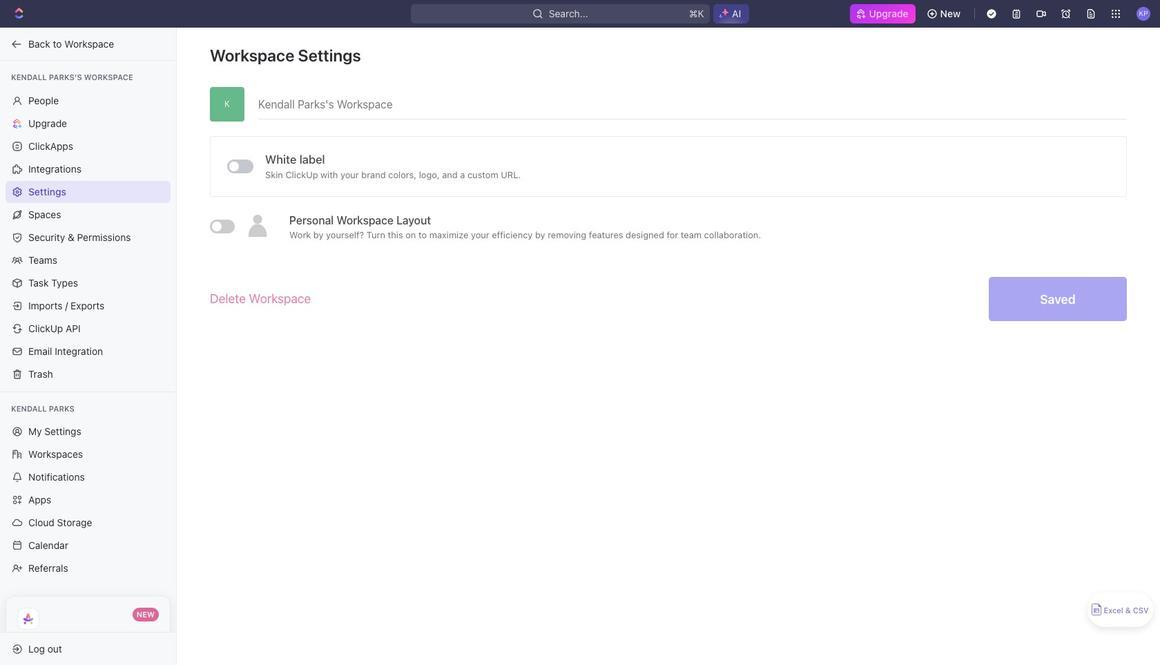 Task type: describe. For each thing, give the bounding box(es) containing it.
⌘k
[[689, 8, 704, 19]]

parks
[[49, 404, 74, 413]]

skin
[[265, 169, 283, 180]]

efficiency
[[492, 229, 533, 240]]

excel & csv
[[1104, 606, 1149, 615]]

notifications
[[28, 471, 85, 483]]

label
[[299, 152, 325, 166]]

with
[[321, 169, 338, 180]]

apps link
[[6, 489, 171, 511]]

notifications link
[[6, 466, 171, 488]]

Team Na﻿me text field
[[258, 87, 1127, 119]]

excel
[[1104, 606, 1123, 615]]

team
[[681, 229, 702, 240]]

kp
[[1139, 9, 1148, 17]]

delete workspace
[[210, 291, 311, 306]]

teams link
[[6, 249, 171, 271]]

new inside new button
[[940, 8, 961, 19]]

settings for my
[[44, 425, 81, 437]]

layout
[[396, 214, 431, 227]]

ai button
[[713, 4, 749, 23]]

brand
[[361, 169, 386, 180]]

imports / exports
[[28, 299, 105, 311]]

log out
[[28, 643, 62, 654]]

log out button
[[6, 638, 164, 660]]

your inside personal workspace layout work by yourself? turn this on to maximize your efficiency by removing features designed for team collaboration.
[[471, 229, 489, 240]]

security & permissions link
[[6, 226, 171, 248]]

& for csv
[[1125, 606, 1131, 615]]

to inside button
[[53, 38, 62, 49]]

workspace inside personal workspace layout work by yourself? turn this on to maximize your efficiency by removing features designed for team collaboration.
[[337, 214, 394, 227]]

white
[[265, 152, 297, 166]]

csv
[[1133, 606, 1149, 615]]

spaces
[[28, 208, 61, 220]]

workspaces link
[[6, 443, 171, 465]]

work
[[289, 229, 311, 240]]

and
[[442, 169, 458, 180]]

task types link
[[6, 272, 171, 294]]

1 vertical spatial new
[[137, 610, 155, 619]]

maximize
[[429, 229, 468, 240]]

collaboration.
[[704, 229, 761, 240]]

cloud storage
[[28, 517, 92, 528]]

security
[[28, 231, 65, 243]]

for
[[667, 229, 678, 240]]

permissions
[[77, 231, 131, 243]]

people
[[28, 94, 59, 106]]

1 horizontal spatial upgrade
[[869, 8, 909, 19]]

your inside white label skin clickup with your brand colors, logo, and a custom url.
[[340, 169, 359, 180]]

calendar
[[28, 539, 68, 551]]

kendall for people
[[11, 73, 47, 81]]

cloud
[[28, 517, 54, 528]]

storage
[[57, 517, 92, 528]]

exports
[[71, 299, 105, 311]]

1 horizontal spatial upgrade link
[[850, 4, 915, 23]]

excel & csv link
[[1088, 593, 1153, 627]]

removing
[[548, 229, 586, 240]]

colors,
[[388, 169, 417, 180]]

0 horizontal spatial clickup
[[28, 322, 63, 334]]

security & permissions
[[28, 231, 131, 243]]

integrations
[[28, 163, 81, 174]]

a
[[460, 169, 465, 180]]

integration
[[55, 345, 103, 357]]

1 by from the left
[[313, 229, 324, 240]]

turn
[[367, 229, 385, 240]]

yourself?
[[326, 229, 364, 240]]

this
[[388, 229, 403, 240]]

kendall parks
[[11, 404, 74, 413]]

my settings
[[28, 425, 81, 437]]

& for permissions
[[68, 231, 74, 243]]

my
[[28, 425, 42, 437]]

clickup api link
[[6, 317, 171, 339]]

email integration
[[28, 345, 103, 357]]

k
[[224, 99, 230, 109]]

apps
[[28, 494, 51, 506]]

types
[[51, 277, 78, 288]]



Task type: locate. For each thing, give the bounding box(es) containing it.
settings link
[[6, 181, 171, 203]]

workspace inside button
[[249, 291, 311, 306]]

kendall for my settings
[[11, 404, 47, 413]]

spaces link
[[6, 203, 171, 225]]

0 horizontal spatial by
[[313, 229, 324, 240]]

personal
[[289, 214, 334, 227]]

on
[[406, 229, 416, 240]]

&
[[68, 231, 74, 243], [1125, 606, 1131, 615]]

your right the with
[[340, 169, 359, 180]]

your
[[340, 169, 359, 180], [471, 229, 489, 240]]

upgrade link
[[850, 4, 915, 23], [6, 112, 171, 134]]

clickup down the imports
[[28, 322, 63, 334]]

1 horizontal spatial new
[[940, 8, 961, 19]]

0 vertical spatial upgrade link
[[850, 4, 915, 23]]

cloud storage link
[[6, 512, 171, 534]]

1 vertical spatial to
[[418, 229, 427, 240]]

clickapps link
[[6, 135, 171, 157]]

1 vertical spatial upgrade
[[28, 117, 67, 129]]

api
[[66, 322, 81, 334]]

0 vertical spatial settings
[[298, 46, 361, 65]]

new button
[[921, 3, 969, 25]]

designed
[[626, 229, 664, 240]]

1 horizontal spatial to
[[418, 229, 427, 240]]

task types
[[28, 277, 78, 288]]

2 kendall from the top
[[11, 404, 47, 413]]

1 vertical spatial kendall
[[11, 404, 47, 413]]

email integration link
[[6, 340, 171, 362]]

search...
[[549, 8, 589, 19]]

log
[[28, 643, 45, 654]]

integrations link
[[6, 158, 171, 180]]

task
[[28, 277, 49, 288]]

upgrade
[[869, 8, 909, 19], [28, 117, 67, 129]]

ai
[[732, 8, 741, 19]]

workspace right delete
[[249, 291, 311, 306]]

workspace
[[64, 38, 114, 49], [210, 46, 294, 65], [84, 73, 133, 81], [337, 214, 394, 227], [249, 291, 311, 306]]

1 vertical spatial clickup
[[28, 322, 63, 334]]

kendall
[[11, 73, 47, 81], [11, 404, 47, 413]]

personal workspace layout work by yourself? turn this on to maximize your efficiency by removing features designed for team collaboration.
[[289, 214, 761, 240]]

clickup down label
[[285, 169, 318, 180]]

workspace up k
[[210, 46, 294, 65]]

upgrade link up clickapps "link" on the left top
[[6, 112, 171, 134]]

email
[[28, 345, 52, 357]]

settings for workspace
[[298, 46, 361, 65]]

0 horizontal spatial new
[[137, 610, 155, 619]]

workspace up the turn
[[337, 214, 394, 227]]

upgrade up clickapps
[[28, 117, 67, 129]]

clickup
[[285, 169, 318, 180], [28, 322, 63, 334]]

out
[[47, 643, 62, 654]]

1 horizontal spatial &
[[1125, 606, 1131, 615]]

people link
[[6, 89, 171, 112]]

calendar link
[[6, 535, 171, 557]]

0 horizontal spatial upgrade
[[28, 117, 67, 129]]

parks's
[[49, 73, 82, 81]]

1 kendall from the top
[[11, 73, 47, 81]]

custom
[[467, 169, 498, 180]]

0 vertical spatial &
[[68, 231, 74, 243]]

workspace inside button
[[64, 38, 114, 49]]

0 vertical spatial clickup
[[285, 169, 318, 180]]

back to workspace button
[[6, 33, 164, 55]]

logo,
[[419, 169, 440, 180]]

0 horizontal spatial to
[[53, 38, 62, 49]]

to inside personal workspace layout work by yourself? turn this on to maximize your efficiency by removing features designed for team collaboration.
[[418, 229, 427, 240]]

clickup api
[[28, 322, 81, 334]]

1 horizontal spatial clickup
[[285, 169, 318, 180]]

0 vertical spatial upgrade
[[869, 8, 909, 19]]

& right security
[[68, 231, 74, 243]]

0 horizontal spatial your
[[340, 169, 359, 180]]

url.
[[501, 169, 521, 180]]

new
[[940, 8, 961, 19], [137, 610, 155, 619]]

workspaces
[[28, 448, 83, 460]]

delete
[[210, 291, 246, 306]]

my settings link
[[6, 421, 171, 443]]

back to workspace
[[28, 38, 114, 49]]

0 vertical spatial new
[[940, 8, 961, 19]]

your right maximize
[[471, 229, 489, 240]]

1 vertical spatial your
[[471, 229, 489, 240]]

workspace up people link
[[84, 73, 133, 81]]

delete workspace button
[[210, 284, 311, 314]]

referrals link
[[6, 557, 171, 579]]

kendall up "people"
[[11, 73, 47, 81]]

white label skin clickup with your brand colors, logo, and a custom url.
[[265, 152, 521, 180]]

0 horizontal spatial &
[[68, 231, 74, 243]]

upgrade link left new button on the top right
[[850, 4, 915, 23]]

by
[[313, 229, 324, 240], [535, 229, 545, 240]]

to
[[53, 38, 62, 49], [418, 229, 427, 240]]

0 vertical spatial to
[[53, 38, 62, 49]]

features
[[589, 229, 623, 240]]

0 horizontal spatial upgrade link
[[6, 112, 171, 134]]

by left removing
[[535, 229, 545, 240]]

0 vertical spatial your
[[340, 169, 359, 180]]

imports
[[28, 299, 62, 311]]

imports / exports link
[[6, 295, 171, 317]]

to right back
[[53, 38, 62, 49]]

1 vertical spatial upgrade link
[[6, 112, 171, 134]]

saved
[[1040, 292, 1076, 306]]

clickapps
[[28, 140, 73, 152]]

workspace settings
[[210, 46, 361, 65]]

1 vertical spatial settings
[[28, 185, 66, 197]]

1 horizontal spatial your
[[471, 229, 489, 240]]

clickup inside white label skin clickup with your brand colors, logo, and a custom url.
[[285, 169, 318, 180]]

1 vertical spatial &
[[1125, 606, 1131, 615]]

kendall parks's workspace
[[11, 73, 133, 81]]

& left csv
[[1125, 606, 1131, 615]]

trash
[[28, 368, 53, 379]]

kendall up my
[[11, 404, 47, 413]]

workspace up kendall parks's workspace
[[64, 38, 114, 49]]

to right on
[[418, 229, 427, 240]]

kp button
[[1133, 3, 1155, 25]]

back
[[28, 38, 50, 49]]

referrals
[[28, 562, 68, 574]]

2 by from the left
[[535, 229, 545, 240]]

teams
[[28, 254, 57, 266]]

saved button
[[989, 277, 1127, 321]]

trash link
[[6, 363, 171, 385]]

1 horizontal spatial by
[[535, 229, 545, 240]]

upgrade left new button on the top right
[[869, 8, 909, 19]]

by down personal at the left top
[[313, 229, 324, 240]]

/
[[65, 299, 68, 311]]

2 vertical spatial settings
[[44, 425, 81, 437]]

0 vertical spatial kendall
[[11, 73, 47, 81]]



Task type: vqa. For each thing, say whether or not it's contained in the screenshot.
for
yes



